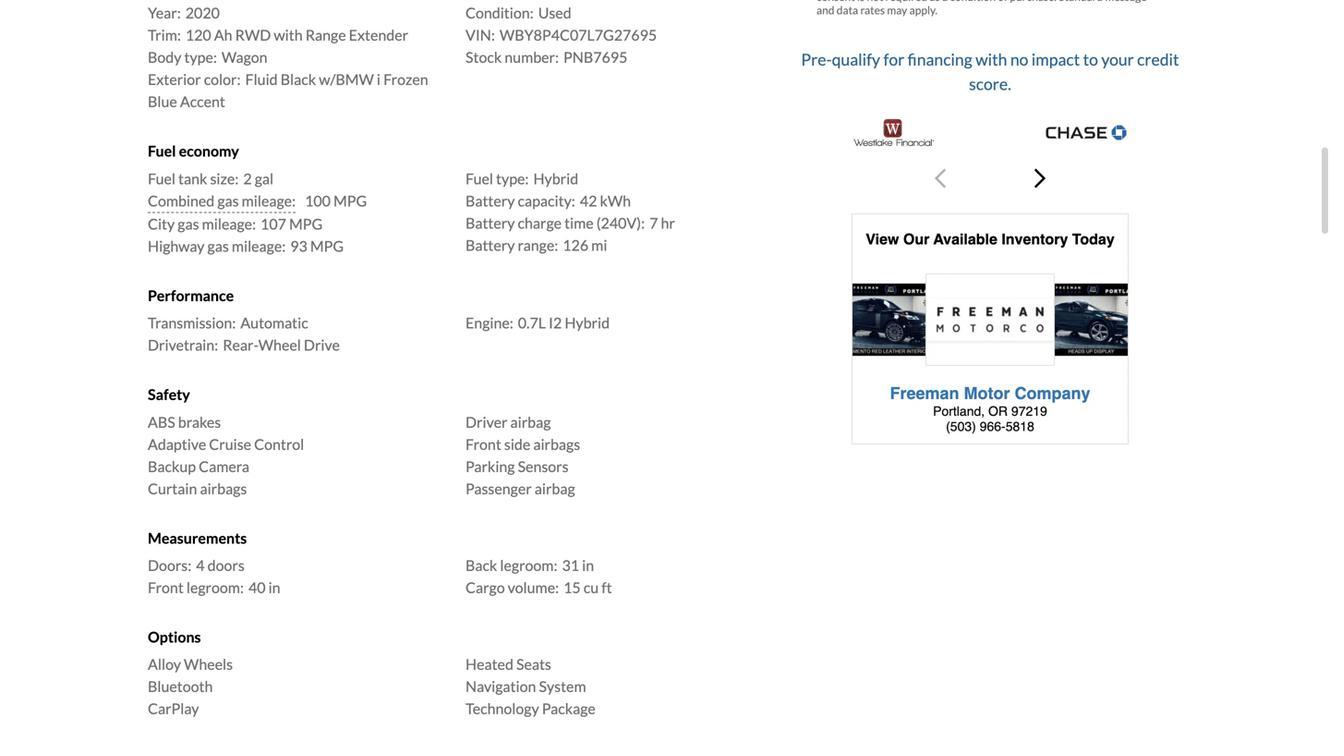 Task type: vqa. For each thing, say whether or not it's contained in the screenshot.
brakes
yes



Task type: locate. For each thing, give the bounding box(es) containing it.
rwd
[[235, 26, 271, 44]]

advertisement region
[[852, 214, 1129, 445]]

0 vertical spatial front
[[466, 435, 502, 453]]

legroom: inside back legroom: 31 in cargo volume: 15 cu ft
[[500, 556, 558, 574]]

front down driver
[[466, 435, 502, 453]]

0 horizontal spatial in
[[269, 579, 281, 597]]

gas down size:
[[218, 192, 239, 210]]

year:
[[148, 4, 181, 22]]

type: inside year: 2020 trim: 120 ah rwd with range extender body type: wagon
[[184, 48, 217, 66]]

safety
[[148, 385, 190, 403]]

airbag
[[511, 413, 551, 431], [535, 479, 575, 497]]

mpg right the 100
[[334, 192, 367, 210]]

legroom: inside the doors: 4 doors front legroom: 40 in
[[187, 579, 244, 597]]

type:
[[184, 48, 217, 66], [496, 169, 529, 188]]

driver airbag front side airbags parking sensors passenger airbag
[[466, 413, 581, 497]]

120
[[186, 26, 211, 44]]

score.
[[970, 74, 1012, 93]]

type: up the capacity:
[[496, 169, 529, 188]]

0 horizontal spatial type:
[[184, 48, 217, 66]]

airbags
[[534, 435, 581, 453], [200, 479, 247, 497]]

1 vertical spatial in
[[269, 579, 281, 597]]

1 vertical spatial gas
[[178, 215, 199, 233]]

hybrid up the capacity:
[[534, 169, 579, 188]]

airbags inside "driver airbag front side airbags parking sensors passenger airbag"
[[534, 435, 581, 453]]

front down doors:
[[148, 579, 184, 597]]

fluid
[[245, 70, 278, 88]]

wagon
[[222, 48, 268, 66]]

2 vertical spatial gas
[[208, 237, 229, 255]]

with up score.
[[976, 49, 1008, 69]]

volume:
[[508, 579, 559, 597]]

cruise
[[209, 435, 251, 453]]

hr
[[661, 214, 675, 232]]

0 vertical spatial gas
[[218, 192, 239, 210]]

range:
[[518, 236, 558, 254]]

drive
[[304, 336, 340, 354]]

1 horizontal spatial legroom:
[[500, 556, 558, 574]]

battery left range:
[[466, 236, 515, 254]]

0 horizontal spatial front
[[148, 579, 184, 597]]

42
[[580, 192, 597, 210]]

system
[[539, 678, 586, 696]]

3 battery from the top
[[466, 236, 515, 254]]

fuel
[[148, 142, 176, 160], [148, 169, 176, 188], [466, 169, 493, 188]]

pre-qualify for financing with no impact to your credit score. button
[[799, 39, 1183, 206]]

airbag up side
[[511, 413, 551, 431]]

cargo
[[466, 579, 505, 597]]

side
[[504, 435, 531, 453]]

fuel type: hybrid battery capacity: 42 kwh battery charge time (240v): 7 hr battery range: 126 mi
[[466, 169, 675, 254]]

0 vertical spatial mpg
[[334, 192, 367, 210]]

0 horizontal spatial airbags
[[200, 479, 247, 497]]

adaptive
[[148, 435, 206, 453]]

in right 31 on the bottom
[[582, 556, 594, 574]]

0 vertical spatial battery
[[466, 192, 515, 210]]

0 vertical spatial type:
[[184, 48, 217, 66]]

1 vertical spatial battery
[[466, 214, 515, 232]]

options
[[148, 628, 201, 646]]

alloy wheels bluetooth carplay
[[148, 655, 233, 718]]

0 vertical spatial airbag
[[511, 413, 551, 431]]

rear-
[[223, 336, 259, 354]]

1 vertical spatial with
[[976, 49, 1008, 69]]

airbags up "sensors"
[[534, 435, 581, 453]]

with
[[274, 26, 303, 44], [976, 49, 1008, 69]]

legroom: up volume:
[[500, 556, 558, 574]]

in right 40
[[269, 579, 281, 597]]

fuel inside fuel tank size: 2 gal combined gas mileage: 100 mpg city gas mileage: 107 mpg highway gas mileage: 93 mpg
[[148, 169, 176, 188]]

in
[[582, 556, 594, 574], [269, 579, 281, 597]]

your
[[1102, 49, 1135, 69]]

color:
[[204, 70, 241, 88]]

2 vertical spatial battery
[[466, 236, 515, 254]]

mpg right 93
[[310, 237, 344, 255]]

0 vertical spatial airbags
[[534, 435, 581, 453]]

control
[[254, 435, 304, 453]]

fuel inside fuel type: hybrid battery capacity: 42 kwh battery charge time (240v): 7 hr battery range: 126 mi
[[466, 169, 493, 188]]

1 horizontal spatial in
[[582, 556, 594, 574]]

0 horizontal spatial legroom:
[[187, 579, 244, 597]]

0 vertical spatial with
[[274, 26, 303, 44]]

mileage: down gal
[[242, 192, 296, 210]]

mpg
[[334, 192, 367, 210], [289, 215, 323, 233], [310, 237, 344, 255]]

mileage:
[[242, 192, 296, 210], [202, 215, 256, 233], [232, 237, 286, 255]]

1 horizontal spatial airbags
[[534, 435, 581, 453]]

chevron left image
[[935, 167, 946, 190]]

airbag down "sensors"
[[535, 479, 575, 497]]

1 horizontal spatial type:
[[496, 169, 529, 188]]

with right the rwd
[[274, 26, 303, 44]]

0 vertical spatial hybrid
[[534, 169, 579, 188]]

curtain
[[148, 479, 197, 497]]

type: down 120
[[184, 48, 217, 66]]

navigation
[[466, 678, 536, 696]]

i
[[377, 70, 381, 88]]

doors
[[208, 556, 245, 574]]

with inside year: 2020 trim: 120 ah rwd with range extender body type: wagon
[[274, 26, 303, 44]]

measurements
[[148, 529, 247, 547]]

passenger
[[466, 479, 532, 497]]

1 vertical spatial front
[[148, 579, 184, 597]]

doors:
[[148, 556, 192, 574]]

legroom:
[[500, 556, 558, 574], [187, 579, 244, 597]]

1 vertical spatial airbags
[[200, 479, 247, 497]]

1 vertical spatial mileage:
[[202, 215, 256, 233]]

0 vertical spatial legroom:
[[500, 556, 558, 574]]

transmission:
[[148, 314, 236, 332]]

chevron right image
[[1035, 167, 1046, 190]]

frozen
[[384, 70, 429, 88]]

heated
[[466, 655, 514, 673]]

mileage: left 107
[[202, 215, 256, 233]]

hybrid right i2
[[565, 314, 610, 332]]

number:
[[505, 48, 559, 66]]

mileage: down 107
[[232, 237, 286, 255]]

airbags down camera
[[200, 479, 247, 497]]

package
[[542, 700, 596, 718]]

blue
[[148, 93, 177, 111]]

with inside pre-qualify for financing with no impact to your credit score.
[[976, 49, 1008, 69]]

0 vertical spatial in
[[582, 556, 594, 574]]

parking
[[466, 457, 515, 475]]

0 horizontal spatial with
[[274, 26, 303, 44]]

vin:
[[466, 26, 495, 44]]

in inside back legroom: 31 in cargo volume: 15 cu ft
[[582, 556, 594, 574]]

battery left the charge
[[466, 214, 515, 232]]

camera
[[199, 457, 250, 475]]

alloy
[[148, 655, 181, 673]]

2 battery from the top
[[466, 214, 515, 232]]

1 vertical spatial type:
[[496, 169, 529, 188]]

1 vertical spatial legroom:
[[187, 579, 244, 597]]

1 horizontal spatial with
[[976, 49, 1008, 69]]

(240v):
[[597, 214, 645, 232]]

i2
[[549, 314, 562, 332]]

battery left the capacity:
[[466, 192, 515, 210]]

gas right highway
[[208, 237, 229, 255]]

1 horizontal spatial front
[[466, 435, 502, 453]]

legroom: down doors
[[187, 579, 244, 597]]

backup
[[148, 457, 196, 475]]

gas down "combined"
[[178, 215, 199, 233]]

mpg up 93
[[289, 215, 323, 233]]

accent
[[180, 93, 225, 111]]

city
[[148, 215, 175, 233]]

no
[[1011, 49, 1029, 69]]



Task type: describe. For each thing, give the bounding box(es) containing it.
wby8p4c07l7g27695
[[500, 26, 657, 44]]

charge
[[518, 214, 562, 232]]

condition:
[[466, 4, 534, 22]]

7
[[650, 214, 658, 232]]

fuel for fuel type: hybrid battery capacity: 42 kwh battery charge time (240v): 7 hr battery range: 126 mi
[[466, 169, 493, 188]]

abs
[[148, 413, 175, 431]]

107
[[261, 215, 286, 233]]

ah
[[214, 26, 233, 44]]

bluetooth
[[148, 678, 213, 696]]

pre-
[[802, 49, 832, 69]]

2 vertical spatial mileage:
[[232, 237, 286, 255]]

100
[[305, 192, 331, 210]]

31
[[562, 556, 580, 574]]

fuel for fuel tank size: 2 gal combined gas mileage: 100 mpg city gas mileage: 107 mpg highway gas mileage: 93 mpg
[[148, 169, 176, 188]]

automatic
[[241, 314, 308, 332]]

1 battery from the top
[[466, 192, 515, 210]]

extender
[[349, 26, 409, 44]]

1 vertical spatial airbag
[[535, 479, 575, 497]]

mi
[[592, 236, 608, 254]]

financing
[[908, 49, 973, 69]]

for
[[884, 49, 905, 69]]

pnb7695
[[564, 48, 628, 66]]

0.7l
[[518, 314, 546, 332]]

engine:
[[466, 314, 514, 332]]

used
[[539, 4, 572, 22]]

back legroom: 31 in cargo volume: 15 cu ft
[[466, 556, 612, 597]]

to
[[1084, 49, 1099, 69]]

hybrid inside fuel type: hybrid battery capacity: 42 kwh battery charge time (240v): 7 hr battery range: 126 mi
[[534, 169, 579, 188]]

126
[[563, 236, 589, 254]]

2020
[[186, 4, 220, 22]]

time
[[565, 214, 594, 232]]

carplay
[[148, 700, 199, 718]]

credit
[[1138, 49, 1180, 69]]

exterior
[[148, 70, 201, 88]]

wheels
[[184, 655, 233, 673]]

cu
[[584, 579, 599, 597]]

fuel tank size: 2 gal combined gas mileage: 100 mpg city gas mileage: 107 mpg highway gas mileage: 93 mpg
[[148, 169, 367, 255]]

w/bmw
[[319, 70, 374, 88]]

impact
[[1032, 49, 1081, 69]]

abs brakes adaptive cruise control backup camera curtain airbags
[[148, 413, 304, 497]]

body
[[148, 48, 182, 66]]

drivetrain:
[[148, 336, 218, 354]]

15
[[564, 579, 581, 597]]

4
[[196, 556, 205, 574]]

wheel
[[259, 336, 301, 354]]

airbags inside abs brakes adaptive cruise control backup camera curtain airbags
[[200, 479, 247, 497]]

2
[[243, 169, 252, 188]]

tank
[[178, 169, 207, 188]]

economy
[[179, 142, 239, 160]]

ft
[[602, 579, 612, 597]]

seats
[[517, 655, 552, 673]]

doors: 4 doors front legroom: 40 in
[[148, 556, 281, 597]]

2 vertical spatial mpg
[[310, 237, 344, 255]]

93
[[290, 237, 308, 255]]

gal
[[255, 169, 274, 188]]

type: inside fuel type: hybrid battery capacity: 42 kwh battery charge time (240v): 7 hr battery range: 126 mi
[[496, 169, 529, 188]]

exterior color:
[[148, 70, 241, 88]]

driver
[[466, 413, 508, 431]]

kwh
[[600, 192, 631, 210]]

fluid black w/bmw i frozen blue accent
[[148, 70, 429, 111]]

trim:
[[148, 26, 181, 44]]

heated seats navigation system technology package
[[466, 655, 596, 718]]

pre-qualify for financing with no impact to your credit score.
[[802, 49, 1180, 93]]

brakes
[[178, 413, 221, 431]]

in inside the doors: 4 doors front legroom: 40 in
[[269, 579, 281, 597]]

stock
[[466, 48, 502, 66]]

front inside "driver airbag front side airbags parking sensors passenger airbag"
[[466, 435, 502, 453]]

range
[[306, 26, 346, 44]]

size:
[[210, 169, 239, 188]]

front inside the doors: 4 doors front legroom: 40 in
[[148, 579, 184, 597]]

1 vertical spatial mpg
[[289, 215, 323, 233]]

qualify
[[832, 49, 881, 69]]

year: 2020 trim: 120 ah rwd with range extender body type: wagon
[[148, 4, 409, 66]]

performance
[[148, 286, 234, 304]]

fuel economy
[[148, 142, 239, 160]]

1 vertical spatial hybrid
[[565, 314, 610, 332]]

combined
[[148, 192, 215, 210]]

capacity:
[[518, 192, 576, 210]]

engine: 0.7l i2 hybrid
[[466, 314, 610, 332]]

black
[[281, 70, 316, 88]]

0 vertical spatial mileage:
[[242, 192, 296, 210]]

fuel for fuel economy
[[148, 142, 176, 160]]



